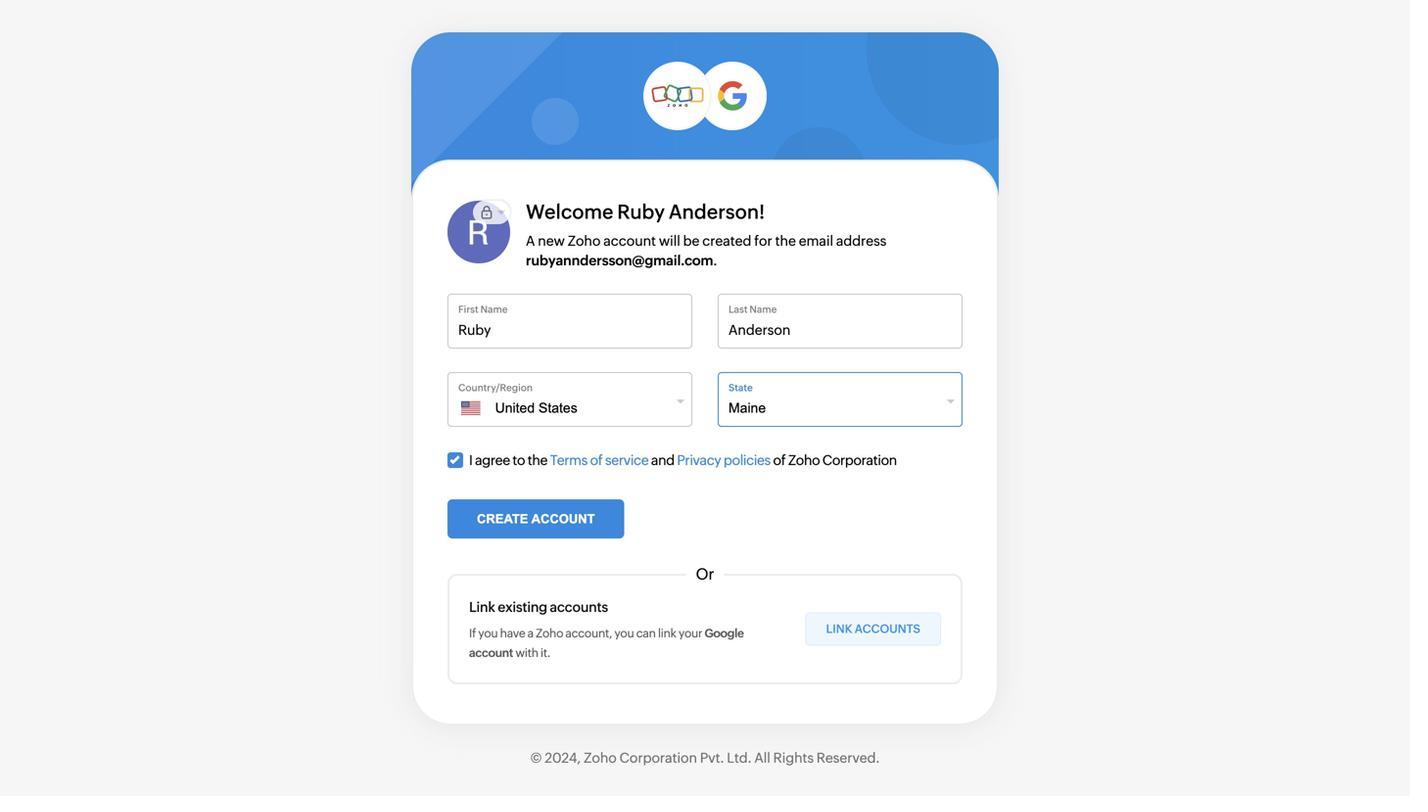 Task type: describe. For each thing, give the bounding box(es) containing it.
can
[[636, 627, 656, 640]]

myself image
[[473, 201, 494, 224]]

create
[[477, 512, 528, 526]]

it.
[[541, 647, 550, 660]]

terms of service link
[[550, 453, 649, 468]]

privacy policies link
[[677, 453, 771, 468]]

accounts
[[550, 599, 608, 615]]

first
[[458, 304, 479, 315]]

zoho inside welcome ruby anderson! a new zoho account will be created for the email address rubyanndersson@gmail.com .
[[568, 233, 601, 249]]

have
[[500, 627, 525, 640]]

name for first name
[[481, 304, 508, 315]]

link existing accounts
[[469, 599, 608, 615]]

existing
[[498, 599, 547, 615]]

©
[[531, 750, 542, 766]]

zoho right policies
[[788, 453, 820, 468]]

1 of from the left
[[590, 453, 603, 468]]

be
[[683, 233, 700, 249]]

ruby
[[617, 201, 665, 223]]

link accounts
[[826, 623, 921, 636]]

account
[[532, 512, 595, 526]]

last
[[729, 304, 748, 315]]

create account
[[477, 512, 595, 526]]

account inside welcome ruby anderson! a new zoho account will be created for the email address rubyanndersson@gmail.com .
[[604, 233, 656, 249]]

country/region
[[458, 382, 533, 393]]

will
[[659, 233, 681, 249]]

agree
[[475, 453, 510, 468]]

email
[[799, 233, 834, 249]]

0 horizontal spatial corporation
[[620, 750, 697, 766]]

welcome ruby anderson! a new zoho account will be created for the email address rubyanndersson@gmail.com .
[[526, 201, 887, 268]]

i agree to the terms of service and privacy policies of zoho corporation
[[469, 453, 897, 468]]

Enter your last name text field
[[729, 320, 952, 340]]

2 of from the left
[[773, 453, 786, 468]]

service
[[605, 453, 649, 468]]

terms
[[550, 453, 588, 468]]

rights
[[774, 750, 814, 766]]

accounts
[[855, 623, 921, 636]]

first name
[[458, 304, 508, 315]]

rubyanndersson@gmail.com
[[526, 253, 714, 268]]

a
[[528, 627, 534, 640]]

all
[[755, 750, 771, 766]]

your
[[679, 627, 703, 640]]

link
[[658, 627, 677, 640]]

zoho inside if you have a zoho account, you can link your google account with it.
[[536, 627, 563, 640]]

2024,
[[545, 750, 581, 766]]

reserved.
[[817, 750, 880, 766]]

pvt.
[[700, 750, 724, 766]]

created
[[703, 233, 752, 249]]

account inside if you have a zoho account, you can link your google account with it.
[[469, 647, 513, 660]]



Task type: locate. For each thing, give the bounding box(es) containing it.
© 2024, zoho corporation pvt. ltd. all rights reserved.
[[531, 750, 880, 766]]

name
[[481, 304, 508, 315], [750, 304, 777, 315]]

i
[[469, 453, 473, 468]]

1 you from the left
[[478, 627, 498, 640]]

1 horizontal spatial you
[[615, 627, 634, 640]]

1 horizontal spatial account
[[604, 233, 656, 249]]

zoho right a
[[536, 627, 563, 640]]

1 horizontal spatial corporation
[[823, 453, 897, 468]]

0 vertical spatial link
[[469, 599, 495, 615]]

name right 'first'
[[481, 304, 508, 315]]

2 name from the left
[[750, 304, 777, 315]]

0 horizontal spatial link
[[469, 599, 495, 615]]

1 horizontal spatial link
[[826, 623, 853, 636]]

name for last name
[[750, 304, 777, 315]]

0 horizontal spatial name
[[481, 304, 508, 315]]

1 vertical spatial corporation
[[620, 750, 697, 766]]

state
[[729, 382, 753, 393]]

of right policies
[[773, 453, 786, 468]]

link up the if on the left
[[469, 599, 495, 615]]

corporation
[[823, 453, 897, 468], [620, 750, 697, 766]]

last name
[[729, 304, 777, 315]]

1 name from the left
[[481, 304, 508, 315]]

the
[[775, 233, 796, 249], [528, 453, 548, 468]]

0 vertical spatial corporation
[[823, 453, 897, 468]]

link for link existing accounts
[[469, 599, 495, 615]]

0 vertical spatial the
[[775, 233, 796, 249]]

0 horizontal spatial you
[[478, 627, 498, 640]]

policies
[[724, 453, 771, 468]]

account,
[[566, 627, 612, 640]]

ltd.
[[727, 750, 752, 766]]

you left can
[[615, 627, 634, 640]]

anderson!
[[669, 201, 765, 223]]

1 vertical spatial account
[[469, 647, 513, 660]]

zoho right 2024, at the bottom
[[584, 750, 617, 766]]

2 you from the left
[[615, 627, 634, 640]]

with
[[516, 647, 539, 660]]

a
[[526, 233, 535, 249]]

the right to
[[528, 453, 548, 468]]

Enter your first name text field
[[458, 320, 682, 340]]

create account button
[[448, 500, 625, 539]]

0 horizontal spatial account
[[469, 647, 513, 660]]

.
[[714, 253, 717, 268]]

name right last
[[750, 304, 777, 315]]

zoho
[[568, 233, 601, 249], [788, 453, 820, 468], [536, 627, 563, 640], [584, 750, 617, 766]]

link left accounts
[[826, 623, 853, 636]]

if
[[469, 627, 476, 640]]

of right terms
[[590, 453, 603, 468]]

you right the if on the left
[[478, 627, 498, 640]]

or
[[696, 565, 715, 583]]

1 horizontal spatial of
[[773, 453, 786, 468]]

zoho down 'welcome'
[[568, 233, 601, 249]]

0 vertical spatial account
[[604, 233, 656, 249]]

to
[[513, 453, 525, 468]]

zoho corporation pvt. ltd. link
[[584, 750, 752, 766]]

new
[[538, 233, 565, 249]]

privacy
[[677, 453, 721, 468]]

google
[[705, 627, 744, 640]]

account
[[604, 233, 656, 249], [469, 647, 513, 660]]

account down the if on the left
[[469, 647, 513, 660]]

and
[[651, 453, 675, 468]]

link
[[469, 599, 495, 615], [826, 623, 853, 636]]

if you have a zoho account, you can link your google account with it.
[[469, 627, 744, 660]]

account up rubyanndersson@gmail.com
[[604, 233, 656, 249]]

0 horizontal spatial the
[[528, 453, 548, 468]]

of
[[590, 453, 603, 468], [773, 453, 786, 468]]

1 vertical spatial link
[[826, 623, 853, 636]]

the right for
[[775, 233, 796, 249]]

welcome
[[526, 201, 614, 223]]

1 horizontal spatial name
[[750, 304, 777, 315]]

1 horizontal spatial the
[[775, 233, 796, 249]]

for
[[755, 233, 773, 249]]

you
[[478, 627, 498, 640], [615, 627, 634, 640]]

the inside welcome ruby anderson! a new zoho account will be created for the email address rubyanndersson@gmail.com .
[[775, 233, 796, 249]]

link for link accounts
[[826, 623, 853, 636]]

None field
[[481, 399, 648, 418]]

1 vertical spatial the
[[528, 453, 548, 468]]

0 horizontal spatial of
[[590, 453, 603, 468]]

address
[[836, 233, 887, 249]]



Task type: vqa. For each thing, say whether or not it's contained in the screenshot.
have
yes



